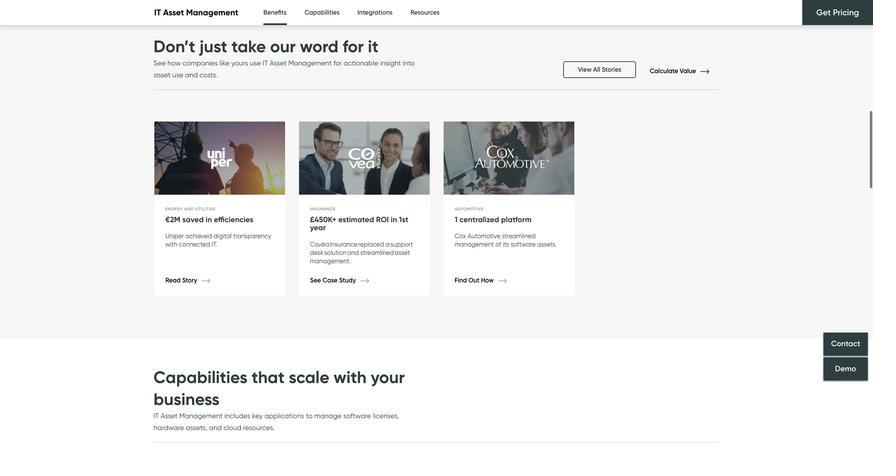 Task type: describe. For each thing, give the bounding box(es) containing it.
cox
[[455, 233, 467, 240]]

cloud
[[224, 424, 242, 433]]

take
[[232, 36, 266, 57]]

in inside £450k+ estimated roi in 1st year
[[391, 215, 398, 225]]

how
[[168, 59, 181, 67]]

with inside the uniper achieved digital transparency with connected it.
[[166, 241, 178, 249]]

manage
[[315, 412, 342, 421]]

demo
[[836, 365, 857, 374]]

connected
[[179, 241, 210, 249]]

£450k+
[[310, 215, 337, 225]]

into
[[403, 59, 415, 67]]

0 vertical spatial asset
[[163, 7, 184, 18]]

management.
[[310, 258, 351, 265]]

integrations
[[358, 9, 393, 16]]

and inside the capabilities that scale with your business it asset management includes key applications to manage software licenses, hardware assets, and cloud resources.
[[209, 424, 222, 433]]

1 vertical spatial use
[[172, 71, 184, 79]]

it inside don't just take our word for it see how companies like yours use it asset management for actionable insight into asset use and costs.
[[263, 59, 268, 67]]

software inside cox automotive streamlined management of its software assets.
[[511, 241, 536, 249]]

0 vertical spatial use
[[250, 59, 261, 67]]

asset inside don't just take our word for it see how companies like yours use it asset management for actionable insight into asset use and costs.
[[270, 59, 287, 67]]

of
[[496, 241, 502, 249]]

business
[[154, 389, 220, 410]]

streamlined
[[503, 233, 536, 240]]

demo link
[[824, 358, 869, 381]]

calculate value
[[651, 67, 698, 75]]

find out how
[[455, 277, 496, 285]]

€2m
[[166, 215, 181, 225]]

benefits link
[[264, 0, 287, 27]]

1st
[[399, 215, 409, 225]]

find out how link
[[455, 277, 518, 285]]

benefits
[[264, 9, 287, 16]]

1
[[455, 215, 458, 225]]

hardware
[[154, 424, 184, 433]]

yours
[[232, 59, 248, 67]]

view
[[579, 66, 592, 74]]

it.
[[212, 241, 218, 249]]

word
[[300, 36, 339, 57]]

digital transparency transforms uniper's it operations image
[[154, 122, 285, 195]]

assets.
[[538, 241, 557, 249]]

covéa insurance replaced a support desk solution and streamlined asset management.
[[310, 241, 413, 265]]

your
[[371, 368, 405, 388]]

applications
[[265, 412, 305, 421]]

roi
[[376, 215, 389, 225]]

uniper achieved digital transparency with connected it.
[[166, 233, 272, 249]]

desk solution and
[[310, 249, 359, 257]]

1 centralized platform
[[455, 215, 532, 225]]

covéa insurance replaced
[[310, 241, 384, 248]]

capabilities for capabilities that scale with your business it asset management includes key applications to manage software licenses, hardware assets, and cloud resources.
[[154, 368, 248, 388]]

value
[[680, 67, 697, 75]]

capabilities that scale with your business it asset management includes key applications to manage software licenses, hardware assets, and cloud resources.
[[154, 368, 405, 433]]

digital
[[214, 233, 232, 240]]

our
[[270, 36, 296, 57]]

streamlined asset
[[361, 249, 410, 257]]

view all stories link
[[564, 61, 637, 78]]

pricing
[[834, 7, 860, 17]]

read story link
[[166, 277, 221, 285]]

key
[[252, 412, 263, 421]]

costs.
[[200, 71, 218, 79]]

capabilities link
[[305, 0, 340, 25]]

to
[[306, 412, 313, 421]]

read story
[[166, 277, 199, 285]]

don't
[[154, 36, 195, 57]]

how
[[482, 277, 494, 285]]

includes
[[225, 412, 251, 421]]

saved
[[182, 215, 204, 225]]

efficiencies
[[214, 215, 254, 225]]

software inside the capabilities that scale with your business it asset management includes key applications to manage software licenses, hardware assets, and cloud resources.
[[344, 412, 371, 421]]

£450k+ estimated roi in 1st year
[[310, 215, 409, 233]]

uniper
[[166, 233, 184, 240]]

see case study link
[[310, 277, 380, 285]]



Task type: locate. For each thing, give the bounding box(es) containing it.
1 horizontal spatial with
[[334, 368, 367, 388]]

in right saved
[[206, 215, 212, 225]]

0 vertical spatial with
[[166, 241, 178, 249]]

integrations link
[[358, 0, 393, 25]]

2 in from the left
[[391, 215, 398, 225]]

it asset management
[[154, 7, 239, 18]]

for
[[343, 36, 364, 57], [334, 59, 342, 67]]

study
[[339, 277, 356, 285]]

case
[[323, 277, 338, 285]]

management up 'assets,'
[[180, 412, 223, 421]]

resources link
[[411, 0, 440, 25]]

use right the yours
[[250, 59, 261, 67]]

management up just
[[186, 7, 239, 18]]

in left 1st
[[391, 215, 398, 225]]

capabilities inside the capabilities that scale with your business it asset management includes key applications to manage software licenses, hardware assets, and cloud resources.
[[154, 368, 248, 388]]

1 vertical spatial for
[[334, 59, 342, 67]]

2 vertical spatial asset
[[161, 412, 178, 421]]

1 vertical spatial and
[[209, 424, 222, 433]]

contact
[[832, 340, 861, 349]]

0 horizontal spatial capabilities
[[154, 368, 248, 388]]

licenses,
[[373, 412, 400, 421]]

like
[[220, 59, 230, 67]]

story
[[182, 277, 197, 285]]

find
[[455, 277, 467, 285]]

2 vertical spatial it
[[154, 412, 159, 421]]

calculate value link
[[651, 67, 720, 75]]

and down the companies
[[185, 71, 198, 79]]

all
[[594, 66, 601, 74]]

that
[[252, 368, 285, 388]]

0 horizontal spatial see
[[154, 59, 166, 67]]

it
[[368, 36, 379, 57]]

and inside don't just take our word for it see how companies like yours use it asset management for actionable insight into asset use and costs.
[[185, 71, 198, 79]]

automotive
[[468, 233, 501, 240]]

€2m saved in efficiencies
[[166, 215, 254, 225]]

improving software consumption at cox automotive image
[[444, 122, 575, 195]]

it inside the capabilities that scale with your business it asset management includes key applications to manage software licenses, hardware assets, and cloud resources.
[[154, 412, 159, 421]]

get pricing
[[817, 7, 860, 17]]

1 vertical spatial with
[[334, 368, 367, 388]]

2 vertical spatial management
[[180, 412, 223, 421]]

0 horizontal spatial and
[[185, 71, 198, 79]]

0 vertical spatial capabilities
[[305, 9, 340, 16]]

get
[[817, 7, 832, 17]]

1 horizontal spatial see
[[310, 277, 321, 285]]

for up actionable
[[343, 36, 364, 57]]

management
[[186, 7, 239, 18], [289, 59, 332, 67], [180, 412, 223, 421]]

1 in from the left
[[206, 215, 212, 225]]

0 vertical spatial it
[[154, 7, 161, 18]]

for left actionable
[[334, 59, 342, 67]]

see up asset
[[154, 59, 166, 67]]

software down streamlined
[[511, 241, 536, 249]]

scale
[[289, 368, 330, 388]]

0 vertical spatial management
[[186, 7, 239, 18]]

stories
[[602, 66, 622, 74]]

see left the case
[[310, 277, 321, 285]]

1 vertical spatial asset
[[270, 59, 287, 67]]

1 vertical spatial it
[[263, 59, 268, 67]]

1 horizontal spatial in
[[391, 215, 398, 225]]

0 vertical spatial see
[[154, 59, 166, 67]]

see case study
[[310, 277, 358, 285]]

management inside the capabilities that scale with your business it asset management includes key applications to manage software licenses, hardware assets, and cloud resources.
[[180, 412, 223, 421]]

0 vertical spatial and
[[185, 71, 198, 79]]

use
[[250, 59, 261, 67], [172, 71, 184, 79]]

1 vertical spatial capabilities
[[154, 368, 248, 388]]

companies
[[183, 59, 218, 67]]

1 horizontal spatial capabilities
[[305, 9, 340, 16]]

0 horizontal spatial in
[[206, 215, 212, 225]]

year
[[310, 223, 326, 233]]

out
[[469, 277, 480, 285]]

asset
[[163, 7, 184, 18], [270, 59, 287, 67], [161, 412, 178, 421]]

management down word
[[289, 59, 332, 67]]

actionable
[[344, 59, 379, 67]]

asset down our
[[270, 59, 287, 67]]

0 vertical spatial for
[[343, 36, 364, 57]]

1 horizontal spatial for
[[343, 36, 364, 57]]

and left cloud
[[209, 424, 222, 433]]

software
[[511, 241, 536, 249], [344, 412, 371, 421]]

1 horizontal spatial and
[[209, 424, 222, 433]]

0 horizontal spatial with
[[166, 241, 178, 249]]

0 horizontal spatial use
[[172, 71, 184, 79]]

achieved
[[186, 233, 212, 240]]

and
[[185, 71, 198, 79], [209, 424, 222, 433]]

0 vertical spatial software
[[511, 241, 536, 249]]

use down how
[[172, 71, 184, 79]]

transparency
[[233, 233, 272, 240]]

asset
[[154, 71, 171, 79]]

don't just take our word for it see how companies like yours use it asset management for actionable insight into asset use and costs.
[[154, 36, 415, 79]]

just
[[200, 36, 228, 57]]

software left licenses,
[[344, 412, 371, 421]]

insight
[[381, 59, 401, 67]]

view all stories
[[579, 66, 622, 74]]

contact link
[[824, 333, 869, 356]]

0 horizontal spatial for
[[334, 59, 342, 67]]

capabilities
[[305, 9, 340, 16], [154, 368, 248, 388]]

1 horizontal spatial use
[[250, 59, 261, 67]]

resources
[[411, 9, 440, 16]]

1 vertical spatial management
[[289, 59, 332, 67]]

management inside don't just take our word for it see how companies like yours use it asset management for actionable insight into asset use and costs.
[[289, 59, 332, 67]]

asset up the hardware
[[161, 412, 178, 421]]

resources.
[[243, 424, 275, 433]]

its
[[503, 241, 510, 249]]

centralized
[[460, 215, 500, 225]]

it
[[154, 7, 161, 18], [263, 59, 268, 67], [154, 412, 159, 421]]

platform
[[502, 215, 532, 225]]

management
[[455, 241, 494, 249]]

asset inside the capabilities that scale with your business it asset management includes key applications to manage software licenses, hardware assets, and cloud resources.
[[161, 412, 178, 421]]

capabilities up the business
[[154, 368, 248, 388]]

estimated
[[339, 215, 375, 225]]

with inside the capabilities that scale with your business it asset management includes key applications to manage software licenses, hardware assets, and cloud resources.
[[334, 368, 367, 388]]

cox automotive streamlined management of its software assets.
[[455, 233, 557, 249]]

assets,
[[186, 424, 208, 433]]

1 vertical spatial software
[[344, 412, 371, 421]]

0 horizontal spatial software
[[344, 412, 371, 421]]

read
[[166, 277, 181, 285]]

asset up the don't
[[163, 7, 184, 18]]

capabilities up word
[[305, 9, 340, 16]]

a support
[[386, 241, 413, 248]]

1 horizontal spatial software
[[511, 241, 536, 249]]

covéa insurance image
[[299, 122, 430, 195]]

get pricing link
[[803, 0, 874, 25]]

see
[[154, 59, 166, 67], [310, 277, 321, 285]]

1 vertical spatial see
[[310, 277, 321, 285]]

capabilities for capabilities
[[305, 9, 340, 16]]

calculate
[[651, 67, 679, 75]]

see inside don't just take our word for it see how companies like yours use it asset management for actionable insight into asset use and costs.
[[154, 59, 166, 67]]

in
[[206, 215, 212, 225], [391, 215, 398, 225]]



Task type: vqa. For each thing, say whether or not it's contained in the screenshot.
the 'with' to the top
yes



